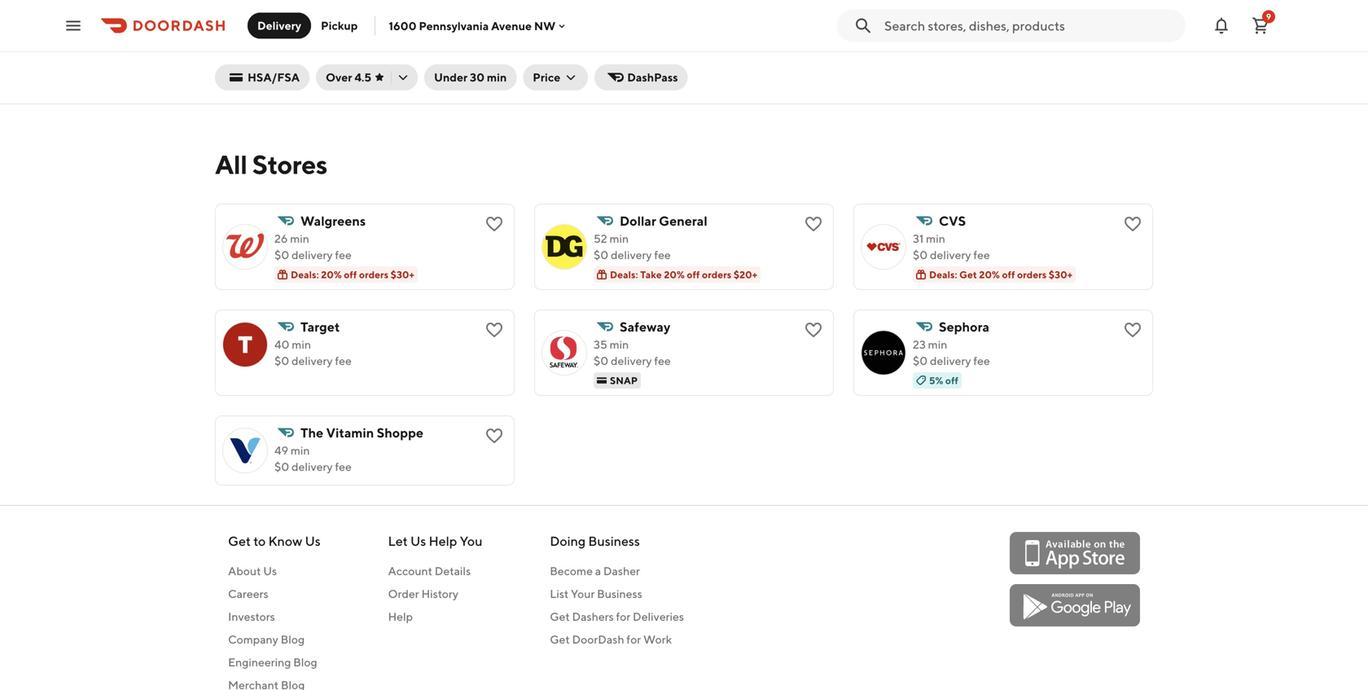 Task type: vqa. For each thing, say whether or not it's contained in the screenshot.
leftmost Help
yes



Task type: locate. For each thing, give the bounding box(es) containing it.
min inside 52 min $0 delivery fee
[[610, 232, 629, 245]]

pure for bodytech 100% pure creatine monohydrate unflavored creatine powder (31.9 oz)
[[315, 13, 344, 29]]

$0 inside 35 min $0 delivery fee
[[594, 354, 609, 368]]

(31.9
[[264, 67, 293, 82]]

bodytech
[[215, 13, 276, 29], [374, 13, 434, 29]]

1 horizontal spatial help
[[429, 533, 457, 549]]

bodytech inside bodytech 100% pure creatine monohydrate unflavored creatine powder (31.9 oz)
[[215, 13, 276, 29]]

powder left (5
[[1056, 49, 1103, 65]]

of
[[581, 13, 593, 29]]

open menu image
[[64, 16, 83, 35]]

company
[[228, 633, 279, 646]]

9 button
[[1245, 9, 1278, 42]]

deliveries
[[633, 610, 684, 623]]

1 orders from the left
[[359, 269, 389, 280]]

fee
[[335, 248, 352, 262], [655, 248, 671, 262], [974, 248, 991, 262], [335, 354, 352, 368], [655, 354, 671, 368], [974, 354, 991, 368], [335, 460, 352, 473]]

click to add this store to your saved list image
[[485, 214, 504, 234], [804, 320, 824, 340], [485, 426, 504, 446]]

blog for company blog
[[281, 633, 305, 646]]

click to add this store to your saved list image for sephora
[[1124, 320, 1143, 340]]

$0 inside 40 min $0 delivery fee
[[275, 354, 289, 368]]

deals: for walgreens
[[291, 269, 319, 280]]

delivery inside 52 min $0 delivery fee
[[611, 248, 652, 262]]

deals: down 31 min $0 delivery fee
[[930, 269, 958, 280]]

0 horizontal spatial lb)
[[850, 49, 866, 65]]

100% inside bodytech 100% pure creatine monohydrate unflavored creatine powder (31.9 oz)
[[278, 13, 313, 29]]

$0 down 52
[[594, 248, 609, 262]]

under 30 min button
[[425, 64, 517, 90]]

get left doordash
[[550, 633, 570, 646]]

dollar general
[[620, 213, 708, 229]]

2 lb) from the left
[[1121, 49, 1137, 65]]

3 orders from the left
[[1018, 269, 1047, 280]]

fee inside 23 min $0 delivery fee
[[974, 354, 991, 368]]

2 vertical spatial click to add this store to your saved list image
[[485, 426, 504, 446]]

fee down vitamin
[[335, 460, 352, 473]]

pure inside bodytech 100% pure creatine monohydrate unflavored creatine powder (31.9 oz)
[[315, 13, 344, 29]]

1 horizontal spatial us
[[305, 533, 321, 549]]

1 horizontal spatial lb)
[[1121, 49, 1137, 65]]

capsules
[[532, 67, 588, 82]]

1 vertical spatial for
[[627, 633, 641, 646]]

0 horizontal spatial orders
[[359, 269, 389, 280]]

pure inside bodytech 100% pure creatine monohydrate powder (18 oz) $49.99
[[474, 13, 503, 29]]

delivery inside 31 min $0 delivery fee
[[931, 248, 972, 262]]

min inside 26 min $0 delivery fee
[[290, 232, 310, 245]]

0 horizontal spatial $30+
[[391, 269, 415, 280]]

on micronized creatine powder (1.32 lb)
[[850, 13, 983, 65]]

delivery down the cvs
[[931, 248, 972, 262]]

min right 49
[[291, 444, 310, 457]]

unflavored
[[691, 31, 759, 47], [215, 49, 283, 65]]

investors
[[228, 610, 275, 623]]

bodytech up (18 on the top left of the page
[[374, 13, 434, 29]]

powder up $49.99
[[374, 49, 420, 65]]

for
[[616, 610, 631, 623], [627, 633, 641, 646]]

1 vertical spatial blog
[[293, 656, 317, 669]]

3 deals: from the left
[[930, 269, 958, 280]]

unflavored up peptides
[[691, 31, 759, 47]]

2 horizontal spatial 100%
[[1074, 31, 1108, 47]]

fee inside 26 min $0 delivery fee
[[335, 248, 352, 262]]

0 vertical spatial blog
[[281, 633, 305, 646]]

monohydrate
[[271, 31, 353, 47], [430, 31, 512, 47]]

account details
[[388, 564, 471, 578]]

1600 pennsylvania avenue nw button
[[389, 19, 569, 32]]

doordash
[[572, 633, 625, 646]]

min right 40
[[292, 338, 311, 351]]

for left work at left bottom
[[627, 633, 641, 646]]

delivery inside 35 min $0 delivery fee
[[611, 354, 652, 368]]

help left you in the left bottom of the page
[[429, 533, 457, 549]]

help down order
[[388, 610, 413, 623]]

$0 down 35
[[594, 354, 609, 368]]

1 vertical spatial unflavored
[[215, 49, 283, 65]]

blog down investors link
[[281, 633, 305, 646]]

min inside 31 min $0 delivery fee
[[927, 232, 946, 245]]

100% for (18
[[437, 13, 471, 29]]

hsa/fsa button
[[215, 64, 310, 90]]

min right 31
[[927, 232, 946, 245]]

cvs
[[940, 213, 967, 229]]

min inside 23 min $0 delivery fee
[[929, 338, 948, 351]]

oz) inside bodytech 100% pure creatine monohydrate unflavored creatine powder (31.9 oz)
[[296, 67, 315, 82]]

min inside 40 min $0 delivery fee
[[292, 338, 311, 351]]

0 vertical spatial for
[[616, 610, 631, 623]]

1 horizontal spatial $30+
[[1049, 269, 1073, 280]]

bodytech inside bodytech 100% pure creatine monohydrate powder (18 oz) $49.99
[[374, 13, 434, 29]]

delivery up "snap"
[[611, 354, 652, 368]]

lb) inside on micronized creatine powder (1.32 lb)
[[850, 49, 866, 65]]

vital
[[691, 13, 720, 29]]

delivery for target
[[292, 354, 333, 368]]

min right 52
[[610, 232, 629, 245]]

get
[[960, 269, 978, 280], [228, 533, 251, 549], [550, 610, 570, 623], [550, 633, 570, 646]]

min for walgreens
[[290, 232, 310, 245]]

0 vertical spatial unflavored
[[691, 31, 759, 47]]

click to add this store to your saved list image for target
[[485, 320, 504, 340]]

on for on micronized creatine powder (1.32 lb)
[[850, 13, 871, 29]]

powder left (31.9
[[215, 67, 262, 82]]

on inside on double rich chocolate 100% whey protein powder (5 lb)
[[1008, 13, 1030, 29]]

for for doordash
[[627, 633, 641, 646]]

$0 inside 26 min $0 delivery fee
[[275, 248, 289, 262]]

min right 23
[[929, 338, 948, 351]]

on left micronized
[[850, 13, 871, 29]]

dashpass button
[[595, 64, 688, 90]]

blog down company blog link
[[293, 656, 317, 669]]

1 bodytech from the left
[[215, 13, 276, 29]]

0 horizontal spatial help
[[388, 610, 413, 623]]

$49.99
[[374, 69, 411, 82]]

doing
[[550, 533, 586, 549]]

1 horizontal spatial monohydrate
[[430, 31, 512, 47]]

powder inside bodytech 100% pure creatine monohydrate powder (18 oz) $49.99
[[374, 49, 420, 65]]

account
[[388, 564, 433, 578]]

vegetarian
[[592, 49, 659, 65]]

delivery down 'target'
[[292, 354, 333, 368]]

us right the know
[[305, 533, 321, 549]]

let
[[388, 533, 408, 549]]

$0 down 23
[[913, 354, 928, 368]]

1 vertical spatial business
[[597, 587, 643, 601]]

$0 inside 31 min $0 delivery fee
[[913, 248, 928, 262]]

take
[[641, 269, 662, 280]]

order history
[[388, 587, 459, 601]]

blog
[[281, 633, 305, 646], [293, 656, 317, 669]]

$0 down 40
[[275, 354, 289, 368]]

fee inside 40 min $0 delivery fee
[[335, 354, 352, 368]]

1 monohydrate from the left
[[271, 31, 353, 47]]

oz) down peptides
[[691, 67, 710, 82]]

deals: get 20% off orders $30+
[[930, 269, 1073, 280]]

0 horizontal spatial unflavored
[[215, 49, 283, 65]]

powder down micronized
[[905, 31, 952, 47]]

20% down 31 min $0 delivery fee
[[980, 269, 1001, 280]]

delivery up take
[[611, 248, 652, 262]]

2 monohydrate from the left
[[430, 31, 512, 47]]

get down list
[[550, 610, 570, 623]]

powder inside on micronized creatine powder (1.32 lb)
[[905, 31, 952, 47]]

delivery inside 23 min $0 delivery fee
[[931, 354, 972, 368]]

on double rich chocolate 100% whey protein powder (5 lb)
[[1008, 13, 1147, 65]]

get for get dashers for deliveries
[[550, 610, 570, 623]]

$0 for target
[[275, 354, 289, 368]]

deals: left take
[[610, 269, 639, 280]]

100% down rich
[[1074, 31, 1108, 47]]

company blog link
[[228, 632, 321, 648]]

collagen
[[762, 31, 816, 47]]

order history link
[[388, 586, 483, 602]]

2 horizontal spatial us
[[411, 533, 426, 549]]

min inside 49 min $0 delivery fee
[[291, 444, 310, 457]]

min right 26
[[290, 232, 310, 245]]

fee inside 52 min $0 delivery fee
[[655, 248, 671, 262]]

min inside button
[[487, 70, 507, 84]]

oz) inside bodytech 100% pure creatine monohydrate powder (18 oz) $49.99
[[444, 49, 463, 65]]

micronized
[[874, 13, 942, 29]]

peptides
[[691, 49, 745, 65]]

pickup
[[321, 19, 358, 32]]

0 vertical spatial business
[[589, 533, 640, 549]]

monohydrate inside bodytech 100% pure creatine monohydrate unflavored creatine powder (31.9 oz)
[[271, 31, 353, 47]]

whey
[[1111, 31, 1147, 47]]

0 horizontal spatial 20%
[[321, 269, 342, 280]]

0 horizontal spatial monohydrate
[[271, 31, 353, 47]]

powder down the collagen
[[748, 49, 795, 65]]

monohydrate inside bodytech 100% pure creatine monohydrate powder (18 oz) $49.99
[[430, 31, 512, 47]]

oz)
[[444, 49, 463, 65], [296, 67, 315, 82], [691, 67, 710, 82]]

min for cvs
[[927, 232, 946, 245]]

2 on from the left
[[1008, 13, 1030, 29]]

2 horizontal spatial orders
[[1018, 269, 1047, 280]]

oz) for monohydrate
[[444, 49, 463, 65]]

click to add this store to your saved list image
[[804, 214, 824, 234], [1124, 214, 1143, 234], [485, 320, 504, 340], [1124, 320, 1143, 340]]

20% for dollar general
[[664, 269, 685, 280]]

dashpass
[[628, 70, 678, 84]]

$0 inside 52 min $0 delivery fee
[[594, 248, 609, 262]]

us
[[305, 533, 321, 549], [411, 533, 426, 549], [263, 564, 277, 578]]

delivery down the on the left bottom
[[292, 460, 333, 473]]

1 horizontal spatial on
[[1008, 13, 1030, 29]]

1 horizontal spatial oz)
[[444, 49, 463, 65]]

min for target
[[292, 338, 311, 351]]

delivery inside 49 min $0 delivery fee
[[292, 460, 333, 473]]

1 horizontal spatial pure
[[474, 13, 503, 29]]

$0 down 31
[[913, 248, 928, 262]]

min inside 35 min $0 delivery fee
[[610, 338, 629, 351]]

100% for creatine
[[278, 13, 313, 29]]

2 deals: from the left
[[610, 269, 639, 280]]

help link
[[388, 609, 483, 625]]

20% down 26 min $0 delivery fee
[[321, 269, 342, 280]]

deals: down 26 min $0 delivery fee
[[291, 269, 319, 280]]

delivery for walgreens
[[292, 248, 333, 262]]

pennsylvania
[[419, 19, 489, 32]]

fee up deals: get 20% off orders $30+ at right
[[974, 248, 991, 262]]

lb) right (20
[[850, 49, 866, 65]]

1 horizontal spatial 100%
[[437, 13, 471, 29]]

fee down 'target'
[[335, 354, 352, 368]]

vitamin
[[326, 425, 374, 440]]

100% inside on double rich chocolate 100% whey protein powder (5 lb)
[[1074, 31, 1108, 47]]

100% inside bodytech 100% pure creatine monohydrate powder (18 oz) $49.99
[[437, 13, 471, 29]]

0 horizontal spatial deals:
[[291, 269, 319, 280]]

100% left pickup
[[278, 13, 313, 29]]

$0 down 49
[[275, 460, 289, 473]]

min for the vitamin shoppe
[[291, 444, 310, 457]]

fee up deals: 20% off orders $30+
[[335, 248, 352, 262]]

delivery for sephora
[[931, 354, 972, 368]]

2 orders from the left
[[702, 269, 732, 280]]

delivery up 5% off
[[931, 354, 972, 368]]

careers link
[[228, 586, 321, 602]]

off
[[344, 269, 357, 280], [687, 269, 700, 280], [1003, 269, 1016, 280], [946, 375, 959, 386]]

oz) inside "vital proteins unflavored collagen peptides powder (20 oz)"
[[691, 67, 710, 82]]

business down become a dasher link
[[597, 587, 643, 601]]

fee inside 49 min $0 delivery fee
[[335, 460, 352, 473]]

us up careers "link"
[[263, 564, 277, 578]]

notification bell image
[[1213, 16, 1232, 35]]

0 horizontal spatial oz)
[[296, 67, 315, 82]]

click to add this store to your saved list image for safeway
[[804, 320, 824, 340]]

$0 for the vitamin shoppe
[[275, 460, 289, 473]]

details
[[435, 564, 471, 578]]

stores
[[252, 149, 328, 180]]

oz) for peptides
[[691, 67, 710, 82]]

vital proteins unflavored collagen peptides powder (20 oz)
[[691, 13, 819, 82]]

min right 30
[[487, 70, 507, 84]]

0 horizontal spatial bodytech
[[215, 13, 276, 29]]

2 horizontal spatial 20%
[[980, 269, 1001, 280]]

1 pure from the left
[[315, 13, 344, 29]]

on for on double rich chocolate 100% whey protein powder (5 lb)
[[1008, 13, 1030, 29]]

2 horizontal spatial deals:
[[930, 269, 958, 280]]

deals:
[[291, 269, 319, 280], [610, 269, 639, 280], [930, 269, 958, 280]]

2 pure from the left
[[474, 13, 503, 29]]

0 horizontal spatial 100%
[[278, 13, 313, 29]]

$0
[[275, 248, 289, 262], [594, 248, 609, 262], [913, 248, 928, 262], [275, 354, 289, 368], [594, 354, 609, 368], [913, 354, 928, 368], [275, 460, 289, 473]]

oz) right (31.9
[[296, 67, 315, 82]]

3 20% from the left
[[980, 269, 1001, 280]]

creatine down micronized
[[850, 31, 903, 47]]

1 vertical spatial click to add this store to your saved list image
[[804, 320, 824, 340]]

min for dollar general
[[610, 232, 629, 245]]

to
[[254, 533, 266, 549]]

fee for the vitamin shoppe
[[335, 460, 352, 473]]

20%
[[321, 269, 342, 280], [664, 269, 685, 280], [980, 269, 1001, 280]]

on inside on micronized creatine powder (1.32 lb)
[[850, 13, 871, 29]]

delivery down walgreens
[[292, 248, 333, 262]]

fee down safeway
[[655, 354, 671, 368]]

fee down sephora
[[974, 354, 991, 368]]

click to add this store to your saved list image for cvs
[[1124, 214, 1143, 234]]

30
[[470, 70, 485, 84]]

0 vertical spatial click to add this store to your saved list image
[[485, 214, 504, 234]]

1 horizontal spatial bodytech
[[374, 13, 434, 29]]

2 20% from the left
[[664, 269, 685, 280]]

$0 for sephora
[[913, 354, 928, 368]]

9
[[1267, 12, 1272, 21]]

for for dashers
[[616, 610, 631, 623]]

walgreens
[[301, 213, 366, 229]]

0 horizontal spatial on
[[850, 13, 871, 29]]

$0 for walgreens
[[275, 248, 289, 262]]

1 horizontal spatial orders
[[702, 269, 732, 280]]

about
[[228, 564, 261, 578]]

$30+
[[391, 269, 415, 280], [1049, 269, 1073, 280]]

lb) inside on double rich chocolate 100% whey protein powder (5 lb)
[[1121, 49, 1137, 65]]

fee inside 35 min $0 delivery fee
[[655, 354, 671, 368]]

2 bodytech from the left
[[374, 13, 434, 29]]

let us help you
[[388, 533, 483, 549]]

business up become a dasher link
[[589, 533, 640, 549]]

1 20% from the left
[[321, 269, 342, 280]]

lb) right (5
[[1121, 49, 1137, 65]]

for down list your business link
[[616, 610, 631, 623]]

powder inside on double rich chocolate 100% whey protein powder (5 lb)
[[1056, 49, 1103, 65]]

get left 'to'
[[228, 533, 251, 549]]

1 horizontal spatial deals:
[[610, 269, 639, 280]]

delivery for safeway
[[611, 354, 652, 368]]

deals: 20% off orders $30+
[[291, 269, 415, 280]]

unflavored up $74.99
[[215, 49, 283, 65]]

over
[[326, 70, 352, 84]]

fee inside 31 min $0 delivery fee
[[974, 248, 991, 262]]

$0 inside 49 min $0 delivery fee
[[275, 460, 289, 473]]

23 min $0 delivery fee
[[913, 338, 991, 368]]

creatine inside on micronized creatine powder (1.32 lb)
[[850, 31, 903, 47]]

fee up take
[[655, 248, 671, 262]]

get to know us
[[228, 533, 321, 549]]

1 on from the left
[[850, 13, 871, 29]]

min right 35
[[610, 338, 629, 351]]

avenue
[[491, 19, 532, 32]]

1 lb) from the left
[[850, 49, 866, 65]]

0 horizontal spatial us
[[263, 564, 277, 578]]

creatine up $74.99
[[215, 31, 268, 47]]

click to add this store to your saved list image for dollar general
[[804, 214, 824, 234]]

help
[[429, 533, 457, 549], [388, 610, 413, 623]]

20% right take
[[664, 269, 685, 280]]

delivery inside 40 min $0 delivery fee
[[292, 354, 333, 368]]

1600 pennsylvania avenue nw
[[389, 19, 556, 32]]

1 deals: from the left
[[291, 269, 319, 280]]

creatine inside bodytech 100% pure creatine monohydrate powder (18 oz) $49.99
[[374, 31, 427, 47]]

$0 down 26
[[275, 248, 289, 262]]

1 horizontal spatial unflavored
[[691, 31, 759, 47]]

investors link
[[228, 609, 321, 625]]

bodytech up $74.99
[[215, 13, 276, 29]]

bodytech 100% pure creatine monohydrate unflavored creatine powder (31.9 oz)
[[215, 13, 353, 82]]

1 horizontal spatial 20%
[[664, 269, 685, 280]]

creatine up (18 on the top left of the page
[[374, 31, 427, 47]]

engineering
[[228, 656, 291, 669]]

unflavored inside "vital proteins unflavored collagen peptides powder (20 oz)"
[[691, 31, 759, 47]]

on up chocolate
[[1008, 13, 1030, 29]]

a
[[595, 564, 601, 578]]

bodytech for bodytech 100% pure creatine monohydrate unflavored creatine powder (31.9 oz)
[[215, 13, 276, 29]]

(5
[[1105, 49, 1118, 65]]

0 horizontal spatial pure
[[315, 13, 344, 29]]

us right let
[[411, 533, 426, 549]]

$0 inside 23 min $0 delivery fee
[[913, 354, 928, 368]]

powder
[[905, 31, 952, 47], [374, 49, 420, 65], [748, 49, 795, 65], [1056, 49, 1103, 65], [215, 67, 262, 82]]

100% up (18 on the top left of the page
[[437, 13, 471, 29]]

2 horizontal spatial oz)
[[691, 67, 710, 82]]

delivery inside 26 min $0 delivery fee
[[292, 248, 333, 262]]

hsa/fsa
[[248, 70, 300, 84]]

oz) up under
[[444, 49, 463, 65]]



Task type: describe. For each thing, give the bounding box(es) containing it.
min for sephora
[[929, 338, 948, 351]]

you
[[460, 533, 483, 549]]

general
[[659, 213, 708, 229]]

$46.99
[[691, 69, 728, 82]]

26
[[275, 232, 288, 245]]

price button
[[523, 64, 588, 90]]

$0 for dollar general
[[594, 248, 609, 262]]

blog for engineering blog
[[293, 656, 317, 669]]

careers
[[228, 587, 269, 601]]

get dashers for deliveries link
[[550, 609, 684, 625]]

become a dasher link
[[550, 563, 684, 579]]

ct)
[[615, 67, 632, 82]]

unflavored inside bodytech 100% pure creatine monohydrate unflavored creatine powder (31.9 oz)
[[215, 49, 283, 65]]

target
[[301, 319, 340, 335]]

delivery button
[[248, 13, 311, 39]]

4.5
[[355, 70, 372, 84]]

26 min $0 delivery fee
[[275, 232, 352, 262]]

$38.99
[[532, 69, 569, 82]]

49 min $0 delivery fee
[[275, 444, 352, 473]]

get dashers for deliveries
[[550, 610, 684, 623]]

engineering blog link
[[228, 654, 321, 671]]

40 min $0 delivery fee
[[275, 338, 352, 368]]

the
[[301, 425, 324, 440]]

$0 for cvs
[[913, 248, 928, 262]]

fee for safeway
[[655, 354, 671, 368]]

snap
[[610, 375, 638, 386]]

sephora
[[940, 319, 990, 335]]

powder inside "vital proteins unflavored collagen peptides powder (20 oz)"
[[748, 49, 795, 65]]

fee for sephora
[[974, 354, 991, 368]]

order
[[388, 587, 419, 601]]

become
[[550, 564, 593, 578]]

history
[[422, 587, 459, 601]]

account details link
[[388, 563, 483, 579]]

49
[[275, 444, 289, 457]]

protein
[[1008, 49, 1053, 65]]

bodytech for bodytech 100% pure creatine monohydrate powder (18 oz) $49.99
[[374, 13, 434, 29]]

get down 31 min $0 delivery fee
[[960, 269, 978, 280]]

52
[[594, 232, 608, 245]]

daily
[[633, 31, 664, 47]]

31 min $0 delivery fee
[[913, 232, 991, 262]]

0 vertical spatial help
[[429, 533, 457, 549]]

delivery for the vitamin shoppe
[[292, 460, 333, 473]]

delivery
[[258, 19, 302, 32]]

2 $30+ from the left
[[1049, 269, 1073, 280]]

know
[[268, 533, 303, 549]]

get doordash for work
[[550, 633, 672, 646]]

5% off
[[930, 375, 959, 386]]

bodytech 100% pure creatine monohydrate powder (18 oz) $49.99
[[374, 13, 512, 82]]

orders for cvs
[[1018, 269, 1047, 280]]

click to add this store to your saved list image for the vitamin shoppe
[[485, 426, 504, 446]]

(20
[[797, 49, 819, 65]]

garden of life probiotics once daily women's vegetarian capsules (30 ct)
[[532, 13, 664, 82]]

deals: for dollar general
[[610, 269, 639, 280]]

min for safeway
[[610, 338, 629, 351]]

engineering blog
[[228, 656, 317, 669]]

deals: take 20% off orders $20+
[[610, 269, 758, 280]]

rich
[[1080, 13, 1107, 29]]

$0 for safeway
[[594, 354, 609, 368]]

delivery for cvs
[[931, 248, 972, 262]]

get doordash for work link
[[550, 632, 684, 648]]

fee for dollar general
[[655, 248, 671, 262]]

1 items, open order cart image
[[1252, 16, 1271, 35]]

(30
[[591, 67, 612, 82]]

fee for cvs
[[974, 248, 991, 262]]

nw
[[534, 19, 556, 32]]

delivery for dollar general
[[611, 248, 652, 262]]

list your business link
[[550, 586, 684, 602]]

work
[[644, 633, 672, 646]]

Store search: begin typing to search for stores available on DoorDash text field
[[885, 17, 1177, 35]]

list your business
[[550, 587, 643, 601]]

women's
[[532, 49, 589, 65]]

under
[[434, 70, 468, 84]]

5%
[[930, 375, 944, 386]]

52 min $0 delivery fee
[[594, 232, 671, 262]]

deals: for cvs
[[930, 269, 958, 280]]

company blog
[[228, 633, 305, 646]]

creatine up over
[[286, 49, 339, 65]]

$74.99
[[215, 69, 251, 82]]

1600
[[389, 19, 417, 32]]

35 min $0 delivery fee
[[594, 338, 671, 368]]

garden
[[532, 13, 578, 29]]

click to add this store to your saved list image for walgreens
[[485, 214, 504, 234]]

all
[[215, 149, 247, 180]]

us for about us
[[263, 564, 277, 578]]

powder inside bodytech 100% pure creatine monohydrate unflavored creatine powder (31.9 oz)
[[215, 67, 262, 82]]

fee for walgreens
[[335, 248, 352, 262]]

pickup button
[[311, 13, 368, 39]]

1 vertical spatial help
[[388, 610, 413, 623]]

double
[[1033, 13, 1077, 29]]

probiotics
[[532, 31, 595, 47]]

20% for cvs
[[980, 269, 1001, 280]]

40
[[275, 338, 290, 351]]

35
[[594, 338, 608, 351]]

get for get doordash for work
[[550, 633, 570, 646]]

1 $30+ from the left
[[391, 269, 415, 280]]

orders for dollar general
[[702, 269, 732, 280]]

us for let us help you
[[411, 533, 426, 549]]

fee for target
[[335, 354, 352, 368]]

the vitamin shoppe
[[301, 425, 424, 440]]

price
[[533, 70, 561, 84]]

(1.32
[[955, 31, 983, 47]]

monohydrate for creatine
[[271, 31, 353, 47]]

shoppe
[[377, 425, 424, 440]]

get for get to know us
[[228, 533, 251, 549]]

pure for bodytech 100% pure creatine monohydrate powder (18 oz) $49.99
[[474, 13, 503, 29]]

monohydrate for (18
[[430, 31, 512, 47]]



